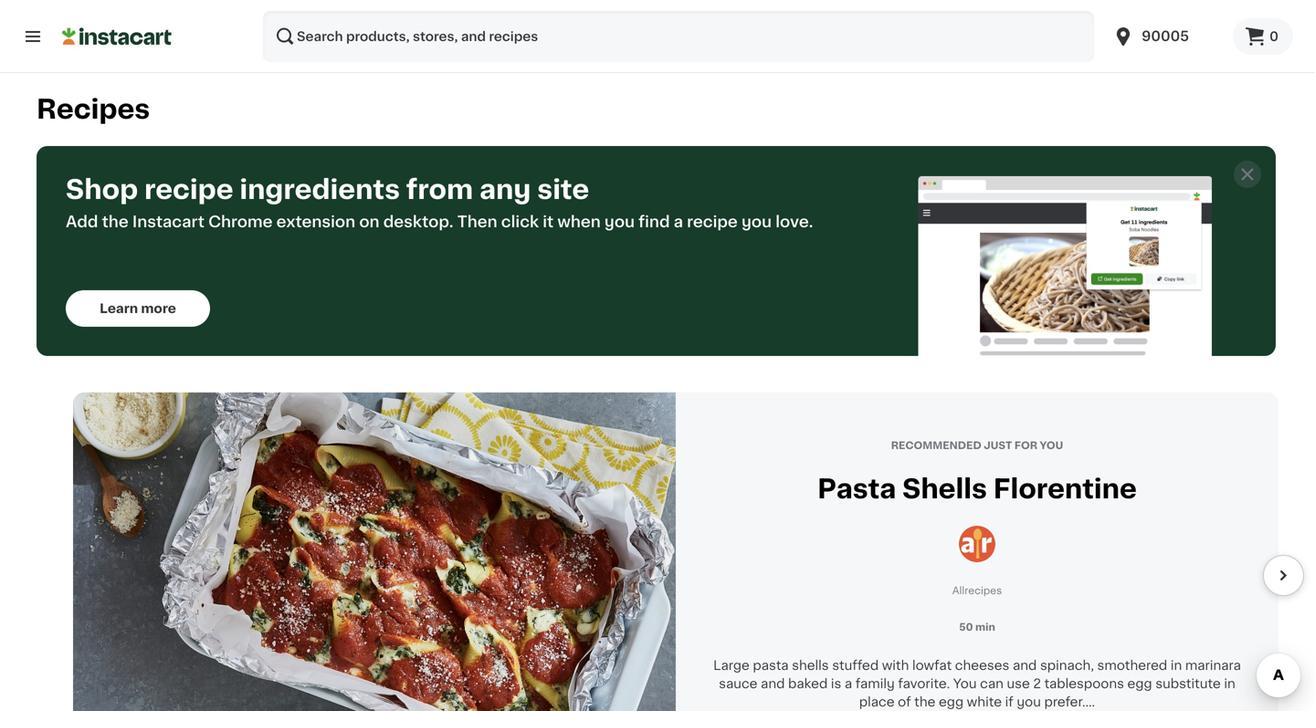 Task type: locate. For each thing, give the bounding box(es) containing it.
0 horizontal spatial recipe
[[144, 177, 233, 203]]

1 vertical spatial and
[[761, 678, 785, 691]]

recommended
[[891, 441, 982, 451]]

in
[[1171, 660, 1182, 672], [1225, 678, 1236, 691]]

tablespoons
[[1045, 678, 1125, 691]]

learn
[[100, 302, 138, 315]]

None search field
[[263, 11, 1095, 62]]

site
[[537, 177, 589, 203]]

0
[[1270, 30, 1279, 43]]

0 vertical spatial egg
[[1128, 678, 1153, 691]]

0 horizontal spatial you
[[605, 214, 635, 230]]

allrecipes image
[[959, 526, 996, 563]]

0 vertical spatial and
[[1013, 660, 1037, 672]]

you
[[605, 214, 635, 230], [742, 214, 772, 230], [1017, 696, 1041, 709]]

stuffed
[[833, 660, 879, 672]]

0 vertical spatial the
[[102, 214, 129, 230]]

recipe
[[144, 177, 233, 203], [687, 214, 738, 230]]

and
[[1013, 660, 1037, 672], [761, 678, 785, 691]]

desktop.
[[383, 214, 454, 230]]

0 horizontal spatial in
[[1171, 660, 1182, 672]]

1 horizontal spatial egg
[[1128, 678, 1153, 691]]

50 min
[[960, 623, 996, 633]]

ingredients
[[240, 177, 400, 203]]

when
[[558, 214, 601, 230]]

add the instacart chrome extension on desktop. then click it when you find a recipe you love.
[[66, 214, 814, 230]]

and up use
[[1013, 660, 1037, 672]]

you right if
[[1017, 696, 1041, 709]]

1 horizontal spatial in
[[1225, 678, 1236, 691]]

1 horizontal spatial a
[[845, 678, 853, 691]]

a
[[674, 214, 683, 230], [845, 678, 853, 691]]

marinara
[[1186, 660, 1241, 672]]

allrecipes
[[953, 586, 1002, 596]]

0 horizontal spatial and
[[761, 678, 785, 691]]

egg down you
[[939, 696, 964, 709]]

of
[[898, 696, 911, 709]]

1 vertical spatial recipe
[[687, 214, 738, 230]]

instacart
[[132, 214, 205, 230]]

2
[[1034, 678, 1042, 691]]

in down marinara
[[1225, 678, 1236, 691]]

a right is at the right bottom of the page
[[845, 678, 853, 691]]

egg down smothered
[[1128, 678, 1153, 691]]

any
[[480, 177, 531, 203]]

egg
[[1128, 678, 1153, 691], [939, 696, 964, 709]]

1 horizontal spatial recipe
[[687, 214, 738, 230]]

0 vertical spatial a
[[674, 214, 683, 230]]

sauce
[[719, 678, 758, 691]]

from
[[406, 177, 473, 203]]

in up substitute
[[1171, 660, 1182, 672]]

and down pasta
[[761, 678, 785, 691]]

recipe up instacart
[[144, 177, 233, 203]]

the right add
[[102, 214, 129, 230]]

recommended just for you
[[891, 441, 1064, 451]]

90005 button
[[1102, 11, 1233, 62], [1113, 11, 1222, 62]]

is
[[831, 678, 842, 691]]

you left love.
[[742, 214, 772, 230]]

recipe right find
[[687, 214, 738, 230]]

place
[[860, 696, 895, 709]]

1 90005 button from the left
[[1102, 11, 1233, 62]]

1 vertical spatial egg
[[939, 696, 964, 709]]

white
[[967, 696, 1002, 709]]

0 horizontal spatial a
[[674, 214, 683, 230]]

pasta shells florentine
[[818, 477, 1137, 503]]

1 horizontal spatial the
[[915, 696, 936, 709]]

1 vertical spatial a
[[845, 678, 853, 691]]

a right find
[[674, 214, 683, 230]]

recipes
[[37, 96, 150, 122]]

the
[[102, 214, 129, 230], [915, 696, 936, 709]]

it
[[543, 214, 554, 230]]

the down "favorite."
[[915, 696, 936, 709]]

you left find
[[605, 214, 635, 230]]

0 button
[[1233, 18, 1294, 55]]

1 vertical spatial the
[[915, 696, 936, 709]]

pasta
[[753, 660, 789, 672]]

2 horizontal spatial you
[[1017, 696, 1041, 709]]

florentine
[[994, 477, 1137, 503]]

extension
[[277, 214, 356, 230]]



Task type: vqa. For each thing, say whether or not it's contained in the screenshot.
item carousel region
yes



Task type: describe. For each thing, give the bounding box(es) containing it.
2 90005 button from the left
[[1113, 11, 1222, 62]]

Search field
[[263, 11, 1095, 62]]

learn more
[[100, 302, 176, 315]]

0 horizontal spatial the
[[102, 214, 129, 230]]

favorite.
[[898, 678, 950, 691]]

instacart logo image
[[62, 26, 172, 48]]

0 horizontal spatial egg
[[939, 696, 964, 709]]

find
[[639, 214, 670, 230]]

pasta
[[818, 477, 897, 503]]

shop
[[66, 177, 138, 203]]

shells
[[792, 660, 829, 672]]

large
[[714, 660, 750, 672]]

love.
[[776, 214, 814, 230]]

more
[[141, 302, 176, 315]]

cheeses
[[955, 660, 1010, 672]]

0 vertical spatial recipe
[[144, 177, 233, 203]]

substitute
[[1156, 678, 1221, 691]]

shells
[[903, 477, 988, 503]]

saved button
[[1233, 23, 1296, 45]]

1 horizontal spatial and
[[1013, 660, 1037, 672]]

item carousel region
[[37, 393, 1305, 712]]

click
[[501, 214, 539, 230]]

learn more button
[[66, 291, 210, 327]]

shop recipe ingredients from any site
[[66, 177, 589, 203]]

saved
[[1255, 26, 1296, 38]]

family
[[856, 678, 895, 691]]

90005
[[1142, 30, 1190, 43]]

chrome
[[208, 214, 273, 230]]

just
[[984, 441, 1013, 451]]

lowfat
[[913, 660, 952, 672]]

for
[[1015, 441, 1038, 451]]

the inside large pasta shells stuffed with lowfat cheeses and spinach, smothered in marinara sauce and baked is a family favorite. you can use 2 tablespoons egg substitute in place of the egg white if you prefer....
[[915, 696, 936, 709]]

with
[[882, 660, 909, 672]]

prefer....
[[1045, 696, 1096, 709]]

0 vertical spatial in
[[1171, 660, 1182, 672]]

use
[[1007, 678, 1030, 691]]

min
[[976, 623, 996, 633]]

large pasta shells stuffed with lowfat cheeses and spinach, smothered in marinara sauce and baked is a family favorite. you can use 2 tablespoons egg substitute in place of the egg white if you prefer....
[[714, 660, 1241, 709]]

you inside large pasta shells stuffed with lowfat cheeses and spinach, smothered in marinara sauce and baked is a family favorite. you can use 2 tablespoons egg substitute in place of the egg white if you prefer....
[[1017, 696, 1041, 709]]

you
[[1040, 441, 1064, 451]]

a inside large pasta shells stuffed with lowfat cheeses and spinach, smothered in marinara sauce and baked is a family favorite. you can use 2 tablespoons egg substitute in place of the egg white if you prefer....
[[845, 678, 853, 691]]

extension banner image
[[919, 176, 1213, 356]]

1 vertical spatial in
[[1225, 678, 1236, 691]]

you
[[954, 678, 977, 691]]

smothered
[[1098, 660, 1168, 672]]

on
[[359, 214, 380, 230]]

spinach,
[[1041, 660, 1094, 672]]

add
[[66, 214, 98, 230]]

if
[[1006, 696, 1014, 709]]

can
[[980, 678, 1004, 691]]

then
[[458, 214, 498, 230]]

1 horizontal spatial you
[[742, 214, 772, 230]]

baked
[[788, 678, 828, 691]]

50
[[960, 623, 973, 633]]



